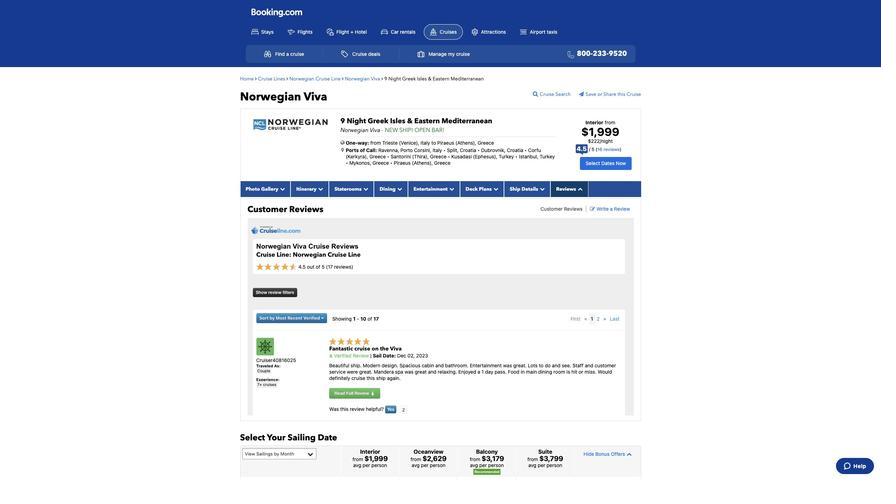 Task type: locate. For each thing, give the bounding box(es) containing it.
0 vertical spatial eastern
[[433, 75, 450, 82]]

0 vertical spatial $1,999
[[582, 125, 620, 139]]

1 horizontal spatial 1
[[482, 370, 484, 376]]

share
[[604, 91, 617, 98]]

/ up 4.5 / 5 ( 16 reviews )
[[600, 138, 602, 144]]

per inside suite from $3,799 avg per person
[[538, 463, 546, 469]]

cruiser40816025
[[256, 358, 296, 364]]

0 horizontal spatial norwegian viva
[[240, 89, 327, 105]]

and down the 'cabin'
[[428, 370, 437, 376]]

details
[[522, 186, 538, 193]]

ship
[[510, 186, 521, 193]]

norwegian viva main content
[[237, 71, 645, 480]]

customer reviews up 'cruiseline.com logo'
[[248, 204, 324, 216]]

view sailings by month
[[245, 452, 294, 457]]

mandera
[[374, 370, 394, 376]]

1 horizontal spatial norwegian viva
[[345, 75, 380, 82]]

norwegian viva down 'lines'
[[240, 89, 327, 105]]

a for write
[[610, 206, 613, 212]]

sailing
[[288, 433, 316, 444]]

0 horizontal spatial or
[[579, 370, 584, 376]]

2 avg from the left
[[412, 463, 420, 469]]

corfu
[[528, 147, 541, 153]]

1 chevron down image from the left
[[317, 187, 323, 192]]

review down read full review button
[[350, 407, 365, 413]]

night right angle right image
[[389, 75, 401, 82]]

review right write
[[614, 206, 630, 212]]

0 horizontal spatial entertainment
[[414, 186, 448, 193]]

greece down corfu (kerkyra), greece
[[434, 160, 451, 166]]

cruise inside "dropdown button"
[[456, 51, 470, 57]]

1 left 2 link
[[591, 316, 594, 322]]

read
[[335, 391, 345, 397]]

reviews up customer reviews link
[[556, 186, 576, 193]]

pass.
[[495, 370, 507, 376]]

0 vertical spatial 2
[[597, 316, 600, 322]]

0 vertical spatial greek
[[402, 75, 416, 82]]

$1,999
[[582, 125, 620, 139], [365, 455, 388, 464]]

from down the interior
[[353, 457, 363, 463]]

1 vertical spatial greek
[[368, 116, 389, 126]]

0 horizontal spatial select
[[240, 433, 265, 444]]

1 vertical spatial eastern
[[415, 116, 440, 126]]

from inside oceanview from $2,629 avg per person
[[411, 457, 421, 463]]

3 chevron down image from the left
[[448, 187, 455, 192]]

0 vertical spatial this
[[618, 91, 626, 98]]

avg for $3,799
[[529, 463, 537, 469]]

cruise lines link
[[258, 75, 285, 82]]

1 vertical spatial line
[[348, 251, 361, 259]]

chevron down image inside entertainment dropdown button
[[448, 187, 455, 192]]

yes button
[[385, 406, 397, 414]]

0 horizontal spatial great.
[[359, 370, 373, 376]]

interior
[[360, 449, 380, 456]]

0 vertical spatial verified
[[304, 316, 320, 321]]

hide
[[584, 452, 594, 458]]

cruise right find
[[290, 51, 304, 57]]

by left month
[[274, 452, 279, 457]]

1 horizontal spatial to
[[539, 363, 544, 369]]

9 night greek isles & eastern mediterranean norwegian viva - new ship! open bar!
[[341, 116, 492, 134]]

chevron down image for entertainment
[[448, 187, 455, 192]]

per inside balcony from $3,179 avg per person
[[480, 463, 487, 469]]

2 angle right image from the left
[[287, 76, 288, 81]]

first link
[[569, 314, 583, 325]]

this
[[618, 91, 626, 98], [367, 376, 375, 382], [340, 407, 349, 413]]

chevron down image inside the dining dropdown button
[[396, 187, 402, 192]]

• left split,
[[444, 147, 446, 153]]

0 vertical spatial select
[[586, 161, 600, 167]]

0 horizontal spatial -
[[357, 316, 359, 322]]

mediterranean inside 9 night greek isles & eastern mediterranean norwegian viva - new ship! open bar!
[[442, 116, 492, 126]]

fantastic
[[329, 346, 353, 353]]

per for $2,629
[[421, 463, 429, 469]]

person up recommended image at right
[[488, 463, 504, 469]]

entertainment inside dropdown button
[[414, 186, 448, 193]]

greek inside 9 night greek isles & eastern mediterranean norwegian viva - new ship! open bar!
[[368, 116, 389, 126]]

angle right image right 'lines'
[[287, 76, 288, 81]]

1 horizontal spatial piraeus
[[438, 140, 454, 146]]

1 inside beautiful ship. modern design. spacious cabin and bathroom.  entertainment was great.  lots to do and see. staff and customer service were great. mandera spa was great and relaxing. enjoyed a 1 day pass. food in main dining room is hit or miss. would definitely cruise this ship again.
[[482, 370, 484, 376]]

2 right yes 'button'
[[402, 407, 405, 413]]

0 vertical spatial review
[[614, 206, 630, 212]]

angle right image left norwegian viva link
[[342, 76, 344, 81]]

chevron down image right ship
[[538, 187, 545, 192]]

date:
[[383, 353, 396, 359]]

0 vertical spatial line
[[331, 75, 341, 82]]

0 vertical spatial italy
[[421, 140, 430, 146]]

entertainment up day
[[470, 363, 502, 369]]

1 vertical spatial 4.5
[[299, 264, 306, 270]]

0 horizontal spatial angle right image
[[255, 76, 257, 81]]

0 horizontal spatial review
[[268, 290, 282, 296]]

reviews up reviews)
[[332, 243, 359, 251]]

and up miss.
[[585, 363, 594, 369]]

per inside oceanview from $2,629 avg per person
[[421, 463, 429, 469]]

3 avg from the left
[[470, 463, 478, 469]]

0 horizontal spatial customer
[[248, 204, 287, 216]]

a inside find a cruise link
[[286, 51, 289, 57]]

greek up new
[[368, 116, 389, 126]]

great
[[415, 370, 427, 376]]

(athens), down (thira),
[[412, 160, 433, 166]]

service
[[329, 370, 346, 376]]

from inside balcony from $3,179 avg per person
[[470, 457, 481, 463]]

2 chevron down image from the left
[[362, 187, 368, 192]]

norwegian viva left angle right image
[[345, 75, 380, 82]]

attractions
[[481, 29, 506, 35]]

0 vertical spatial review
[[268, 290, 282, 296]]

1 vertical spatial select
[[240, 433, 265, 444]]

taxis
[[547, 29, 558, 35]]

hit
[[572, 370, 578, 376]]

trieste
[[382, 140, 398, 146]]

1 horizontal spatial this
[[367, 376, 375, 382]]

chevron down image
[[278, 187, 285, 192], [362, 187, 368, 192], [492, 187, 499, 192], [538, 187, 545, 192]]

was down the spacious
[[405, 370, 414, 376]]

1 horizontal spatial $1,999
[[582, 125, 620, 139]]

0 vertical spatial a
[[286, 51, 289, 57]]

great. down modern
[[359, 370, 373, 376]]

2 vertical spatial of
[[368, 316, 372, 322]]

your
[[267, 433, 286, 444]]

first
[[571, 316, 581, 322]]

mediterranean down my
[[451, 75, 484, 82]]

night inside 9 night greek isles & eastern mediterranean norwegian viva - new ship! open bar!
[[347, 116, 366, 126]]

17
[[374, 316, 379, 322]]

- left the 10
[[357, 316, 359, 322]]

avg up recommended image at right
[[470, 463, 478, 469]]

ship.
[[351, 363, 362, 369]]

2 croatia from the left
[[507, 147, 523, 153]]

3 per from the left
[[480, 463, 487, 469]]

to left do
[[539, 363, 544, 369]]

piraeus up ravenna, porto corsini, italy • split, croatia • dubrovnik, croatia •
[[438, 140, 454, 146]]

norwegian left angle right image
[[345, 75, 370, 82]]

3 chevron down image from the left
[[492, 187, 499, 192]]

avg inside oceanview from $2,629 avg per person
[[412, 463, 420, 469]]

lines
[[274, 75, 285, 82]]

rentals
[[400, 29, 416, 35]]

from inside 'interior from $1,999 avg per person'
[[353, 457, 363, 463]]

1 vertical spatial isles
[[390, 116, 406, 126]]

2 person from the left
[[430, 463, 446, 469]]

dates
[[602, 161, 615, 167]]

/ left (
[[589, 147, 591, 152]]

italy right corsini,
[[433, 147, 442, 153]]

0 vertical spatial of
[[360, 147, 365, 153]]

greek right angle right image
[[402, 75, 416, 82]]

croatia up kusadasi
[[460, 147, 476, 153]]

0 horizontal spatial isles
[[390, 116, 406, 126]]

viva inside norwegian viva cruise reviews cruise line: norwegian cruise line
[[293, 243, 307, 251]]

norwegian up line:
[[256, 243, 291, 251]]

0 horizontal spatial chevron down image
[[317, 187, 323, 192]]

chevron up image
[[576, 187, 583, 192]]

customer
[[248, 204, 287, 216], [541, 206, 563, 212]]

4 chevron down image from the left
[[538, 187, 545, 192]]

chevron down image for deck plans
[[492, 187, 499, 192]]

1 horizontal spatial of
[[360, 147, 365, 153]]

1 left day
[[482, 370, 484, 376]]

ravenna, porto corsini, italy • split, croatia • dubrovnik, croatia •
[[379, 147, 527, 153]]

person down suite
[[547, 463, 563, 469]]

1 avg from the left
[[353, 463, 361, 469]]

1 horizontal spatial 2
[[597, 316, 600, 322]]

/ inside interior from $1,999 $222 / night
[[600, 138, 602, 144]]

• up istanbul,
[[525, 147, 527, 153]]

0 horizontal spatial line
[[331, 75, 341, 82]]

2 turkey from the left
[[540, 154, 555, 160]]

customer down reviews 'dropdown button'
[[541, 206, 563, 212]]

itinerary
[[296, 186, 317, 193]]

2
[[597, 316, 600, 322], [402, 407, 405, 413]]

last link
[[608, 314, 622, 325]]

1 vertical spatial a
[[610, 206, 613, 212]]

0 horizontal spatial croatia
[[460, 147, 476, 153]]

from for balcony from $3,179 avg per person
[[470, 457, 481, 463]]

• down the (kerkyra),
[[346, 160, 348, 166]]

select up view
[[240, 433, 265, 444]]

2 vertical spatial this
[[340, 407, 349, 413]]

norwegian up out
[[293, 251, 326, 259]]

0 vertical spatial 4.5
[[577, 145, 587, 153]]

norwegian down the cruise lines link
[[240, 89, 301, 105]]

from left '$3,799'
[[528, 457, 538, 463]]

4.5 for 4.5 out of 5 (17 reviews)
[[299, 264, 306, 270]]

cruise
[[290, 51, 304, 57], [456, 51, 470, 57], [355, 346, 371, 353], [352, 376, 365, 382]]

0 horizontal spatial turkey
[[499, 154, 514, 160]]

0 vertical spatial &
[[428, 75, 432, 82]]

2 horizontal spatial this
[[618, 91, 626, 98]]

0 vertical spatial by
[[270, 316, 275, 321]]

• up (ephesus),
[[478, 147, 480, 153]]

line up reviews)
[[348, 251, 361, 259]]

5 left (17
[[322, 264, 325, 270]]

isles down travel menu navigation
[[417, 75, 427, 82]]

avg down the interior
[[353, 463, 361, 469]]

1 horizontal spatial isles
[[417, 75, 427, 82]]

1 horizontal spatial 5
[[592, 147, 595, 152]]

9 for 9 night greek isles & eastern mediterranean norwegian viva - new ship! open bar!
[[341, 116, 345, 126]]

manage my cruise
[[429, 51, 470, 57]]

4 avg from the left
[[529, 463, 537, 469]]

5 inside 4.5 / 5 ( 16 reviews )
[[592, 147, 595, 152]]

from inside suite from $3,799 avg per person
[[528, 457, 538, 463]]

1 vertical spatial mediterranean
[[442, 116, 492, 126]]

avg inside balcony from $3,179 avg per person
[[470, 463, 478, 469]]

cruise inside 'link'
[[352, 51, 367, 57]]

eastern up open on the top left of the page
[[415, 116, 440, 126]]

staff
[[573, 363, 584, 369]]

avg inside 'interior from $1,999 avg per person'
[[353, 463, 361, 469]]

call:
[[366, 147, 377, 153]]

night
[[389, 75, 401, 82], [347, 116, 366, 126]]

0 horizontal spatial 2
[[402, 407, 405, 413]]

line left norwegian viva link
[[331, 75, 341, 82]]

1 horizontal spatial chevron down image
[[396, 187, 402, 192]]

$1,999 inside 'interior from $1,999 avg per person'
[[365, 455, 388, 464]]

ship details button
[[504, 181, 551, 197]]

1 person from the left
[[372, 463, 387, 469]]

norwegian inside 9 night greek isles & eastern mediterranean norwegian viva - new ship! open bar!
[[341, 127, 369, 134]]

stays link
[[246, 25, 279, 39]]

1 horizontal spatial turkey
[[540, 154, 555, 160]]

select down (
[[586, 161, 600, 167]]

to inside beautiful ship. modern design. spacious cabin and bathroom.  entertainment was great.  lots to do and see. staff and customer service were great. mandera spa was great and relaxing. enjoyed a 1 day pass. food in main dining room is hit or miss. would definitely cruise this ship again.
[[539, 363, 544, 369]]

of down the way:
[[360, 147, 365, 153]]

car rentals
[[391, 29, 416, 35]]

ship
[[376, 376, 386, 382]]

by inside "link"
[[270, 316, 275, 321]]

chevron down image for staterooms
[[362, 187, 368, 192]]

person inside balcony from $3,179 avg per person
[[488, 463, 504, 469]]

from for oceanview from $2,629 avg per person
[[411, 457, 421, 463]]

manage
[[429, 51, 447, 57]]

customer reviews down reviews 'dropdown button'
[[541, 206, 583, 212]]

person inside 'interior from $1,999 avg per person'
[[372, 463, 387, 469]]

piraeus
[[438, 140, 454, 146], [394, 160, 411, 166]]

airport
[[530, 29, 546, 35]]

miss.
[[585, 370, 597, 376]]

a
[[286, 51, 289, 57], [610, 206, 613, 212], [478, 370, 480, 376]]

chevron down image
[[317, 187, 323, 192], [396, 187, 402, 192], [448, 187, 455, 192]]

1 horizontal spatial select
[[586, 161, 600, 167]]

eastern inside 9 night greek isles & eastern mediterranean norwegian viva - new ship! open bar!
[[415, 116, 440, 126]]

(venice),
[[399, 140, 420, 146]]

5
[[592, 147, 595, 152], [322, 264, 325, 270]]

1 per from the left
[[363, 463, 370, 469]]

find a cruise link
[[256, 47, 312, 61]]

chevron down image for itinerary
[[317, 187, 323, 192]]

angle right image
[[255, 76, 257, 81], [287, 76, 288, 81], [342, 76, 344, 81]]

kusadasi
[[452, 154, 472, 160]]

greece
[[478, 140, 494, 146], [370, 154, 386, 160], [430, 154, 447, 160], [373, 160, 389, 166], [434, 160, 451, 166]]

way:
[[358, 140, 369, 146]]

customer down photo gallery dropdown button
[[248, 204, 287, 216]]

by
[[270, 316, 275, 321], [274, 452, 279, 457]]

verified right recent
[[304, 316, 320, 321]]

great. up in
[[514, 363, 527, 369]]

9 night greek isles & eastern mediterranean
[[385, 75, 484, 82]]

a right write
[[610, 206, 613, 212]]

croatia up istanbul,
[[507, 147, 523, 153]]

2 vertical spatial review
[[355, 391, 369, 397]]

«
[[584, 316, 588, 322]]

0 vertical spatial 5
[[592, 147, 595, 152]]

greece down ravenna,
[[373, 160, 389, 166]]

reviews down itinerary
[[289, 204, 324, 216]]

night up "one-"
[[347, 116, 366, 126]]

3 person from the left
[[488, 463, 504, 469]]

cruises link
[[424, 24, 463, 40]]

norwegian cruise line image
[[253, 118, 328, 131]]

from inside interior from $1,999 $222 / night
[[605, 119, 616, 125]]

& down manage
[[428, 75, 432, 82]]

1 horizontal spatial &
[[428, 75, 432, 82]]

2 per from the left
[[421, 463, 429, 469]]

chevron down image inside 'ship details' dropdown button
[[538, 187, 545, 192]]

(athens), up kusadasi
[[456, 140, 477, 146]]

mediterranean up the bar!
[[442, 116, 492, 126]]

/
[[600, 138, 602, 144], [589, 147, 591, 152]]

viva left new
[[370, 127, 380, 134]]

to
[[432, 140, 436, 146], [539, 363, 544, 369]]

eastern
[[433, 75, 450, 82], [415, 116, 440, 126]]

travel menu navigation
[[246, 45, 636, 63]]

1 vertical spatial entertainment
[[470, 363, 502, 369]]

person inside oceanview from $2,629 avg per person
[[430, 463, 446, 469]]

reviews inside 'dropdown button'
[[556, 186, 576, 193]]

/ inside 4.5 / 5 ( 16 reviews )
[[589, 147, 591, 152]]

small verified icon image
[[329, 355, 333, 359]]

0 horizontal spatial (athens),
[[412, 160, 433, 166]]

0 horizontal spatial to
[[432, 140, 436, 146]]

select for select          dates now
[[586, 161, 600, 167]]

person down oceanview
[[430, 463, 446, 469]]

flights link
[[282, 25, 318, 39]]

0 horizontal spatial this
[[340, 407, 349, 413]]

1 vertical spatial italy
[[433, 147, 442, 153]]

1 chevron down image from the left
[[278, 187, 285, 192]]

of left 17
[[368, 316, 372, 322]]

0 horizontal spatial 9
[[341, 116, 345, 126]]

2 chevron down image from the left
[[396, 187, 402, 192]]

review inside button
[[355, 391, 369, 397]]

chevron down image left 'deck' on the top right of page
[[448, 187, 455, 192]]

4.5 left out
[[299, 264, 306, 270]]

verified up beautiful
[[334, 353, 352, 359]]

was up the food
[[503, 363, 512, 369]]

by right 'sort'
[[270, 316, 275, 321]]

1 vertical spatial great.
[[359, 370, 373, 376]]

from right "interior"
[[605, 119, 616, 125]]

select for select your sailing date
[[240, 433, 265, 444]]

reviews)
[[334, 264, 353, 270]]

modern
[[363, 363, 381, 369]]

1 horizontal spatial night
[[389, 75, 401, 82]]

entertainment down (thira),
[[414, 186, 448, 193]]

0 horizontal spatial 4.5
[[299, 264, 306, 270]]

2 right the 1 link
[[597, 316, 600, 322]]

chevron down image inside deck plans dropdown button
[[492, 187, 499, 192]]

0 horizontal spatial piraeus
[[394, 160, 411, 166]]

flight + hotel link
[[321, 25, 373, 39]]

2 horizontal spatial of
[[368, 316, 372, 322]]

(thira),
[[412, 154, 429, 160]]

traveled
[[256, 364, 273, 369]]

2 horizontal spatial angle right image
[[342, 76, 344, 81]]

review for a
[[614, 206, 630, 212]]

or
[[598, 91, 603, 98], [579, 370, 584, 376]]

1 vertical spatial review
[[350, 407, 365, 413]]

a right find
[[286, 51, 289, 57]]

1 horizontal spatial review
[[350, 407, 365, 413]]

& for 9 night greek isles & eastern mediterranean norwegian viva - new ship! open bar!
[[407, 116, 413, 126]]

chevron down image inside the itinerary dropdown button
[[317, 187, 323, 192]]

4 person from the left
[[547, 463, 563, 469]]

chevron down image for dining
[[396, 187, 402, 192]]

chevron down image left 'dining'
[[362, 187, 368, 192]]

person inside suite from $3,799 avg per person
[[547, 463, 563, 469]]

& inside 9 night greek isles & eastern mediterranean norwegian viva - new ship! open bar!
[[407, 116, 413, 126]]

isles up new
[[390, 116, 406, 126]]

per up recommended image at right
[[480, 463, 487, 469]]

hide bonus offers
[[584, 452, 625, 458]]

1 vertical spatial night
[[347, 116, 366, 126]]

2 vertical spatial a
[[478, 370, 480, 376]]

again.
[[387, 376, 401, 382]]

and up room
[[552, 363, 561, 369]]

0 vertical spatial entertainment
[[414, 186, 448, 193]]

1
[[353, 316, 356, 322], [591, 316, 594, 322], [482, 370, 484, 376]]

or right save
[[598, 91, 603, 98]]

1 horizontal spatial line
[[348, 251, 361, 259]]

search image
[[533, 91, 540, 97]]

cruiser40816025 image
[[256, 338, 274, 356]]

0 vertical spatial mediterranean
[[451, 75, 484, 82]]

per inside 'interior from $1,999 avg per person'
[[363, 463, 370, 469]]

0 horizontal spatial greek
[[368, 116, 389, 126]]

& for 9 night greek isles & eastern mediterranean
[[428, 75, 432, 82]]

4 per from the left
[[538, 463, 546, 469]]

chevron down image left staterooms
[[317, 187, 323, 192]]

night for 9 night greek isles & eastern mediterranean
[[389, 75, 401, 82]]

3 angle right image from the left
[[342, 76, 344, 81]]

globe image
[[341, 140, 345, 145]]

were
[[347, 370, 358, 376]]

a left day
[[478, 370, 480, 376]]

cruise down were
[[352, 376, 365, 382]]

turkey down the 'dubrovnik,'
[[499, 154, 514, 160]]

cruise search
[[540, 91, 571, 98]]

1 horizontal spatial 4.5
[[577, 145, 587, 153]]

1 horizontal spatial a
[[478, 370, 480, 376]]

to down the bar!
[[432, 140, 436, 146]]

1 vertical spatial of
[[316, 264, 321, 270]]

9 up globe 'image'
[[341, 116, 345, 126]]

1 vertical spatial by
[[274, 452, 279, 457]]

0 vertical spatial 9
[[385, 75, 387, 82]]

review inside was this review helpful? yes
[[350, 407, 365, 413]]

avg inside suite from $3,799 avg per person
[[529, 463, 537, 469]]

viva down 'cruiseline.com logo'
[[293, 243, 307, 251]]

chevron down image down santorini
[[396, 187, 402, 192]]

1 vertical spatial or
[[579, 370, 584, 376]]

cruises
[[263, 383, 276, 387]]

angle right image
[[382, 76, 383, 81]]

1 vertical spatial $1,999
[[365, 455, 388, 464]]

9 inside 9 night greek isles & eastern mediterranean norwegian viva - new ship! open bar!
[[341, 116, 345, 126]]

isles inside 9 night greek isles & eastern mediterranean norwegian viva - new ship! open bar!
[[390, 116, 406, 126]]

1 vertical spatial /
[[589, 147, 591, 152]]

select
[[586, 161, 600, 167], [240, 433, 265, 444]]

0 horizontal spatial verified
[[304, 316, 320, 321]]

home link
[[240, 75, 254, 82]]

deck
[[466, 186, 478, 193]]

person for $3,179
[[488, 463, 504, 469]]

in
[[521, 370, 525, 376]]

chevron down image inside staterooms dropdown button
[[362, 187, 368, 192]]

1 horizontal spatial -
[[382, 127, 384, 134]]

month
[[281, 452, 294, 457]]

$1,999 for interior from $1,999 $222 / night
[[582, 125, 620, 139]]

2 horizontal spatial a
[[610, 206, 613, 212]]

0 horizontal spatial italy
[[421, 140, 430, 146]]

mediterranean for 9 night greek isles & eastern mediterranean
[[451, 75, 484, 82]]

1 horizontal spatial customer reviews
[[541, 206, 583, 212]]

customer reviews
[[248, 204, 324, 216], [541, 206, 583, 212]]

1 vertical spatial verified
[[334, 353, 352, 359]]

1 croatia from the left
[[460, 147, 476, 153]]

dining
[[380, 186, 396, 193]]

chevron down image inside photo gallery dropdown button
[[278, 187, 285, 192]]



Task type: describe. For each thing, give the bounding box(es) containing it.
1 horizontal spatial customer
[[541, 206, 563, 212]]

avg for $2,629
[[412, 463, 420, 469]]

a inside beautiful ship. modern design. spacious cabin and bathroom.  entertainment was great.  lots to do and see. staff and customer service were great. mandera spa was great and relaxing. enjoyed a 1 day pass. food in main dining room is hit or miss. would definitely cruise this ship again.
[[478, 370, 480, 376]]

eastern for 9 night greek isles & eastern mediterranean norwegian viva - new ship! open bar!
[[415, 116, 440, 126]]

stays
[[261, 29, 274, 35]]

search
[[556, 91, 571, 98]]

(
[[596, 147, 598, 152]]

read full review button
[[329, 389, 380, 399]]

cruises
[[440, 29, 457, 35]]

angle right image for norwegian
[[342, 76, 344, 81]]

mykonos,
[[350, 160, 371, 166]]

(ephesus),
[[473, 154, 498, 160]]

1 link
[[589, 314, 595, 325]]

» link
[[602, 314, 608, 325]]

review inside button
[[268, 290, 282, 296]]

viva inside 9 night greek isles & eastern mediterranean norwegian viva - new ship! open bar!
[[370, 127, 380, 134]]

1 vertical spatial norwegian viva
[[240, 89, 327, 105]]

balcony from $3,179 avg per person
[[470, 449, 504, 469]]

entertainment inside beautiful ship. modern design. spacious cabin and bathroom.  entertainment was great.  lots to do and see. staff and customer service were great. mandera spa was great and relaxing. enjoyed a 1 day pass. food in main dining room is hit or miss. would definitely cruise this ship again.
[[470, 363, 502, 369]]

1 horizontal spatial verified
[[334, 353, 352, 359]]

verified inside "link"
[[304, 316, 320, 321]]

(athens), inside santorini (thira), greece • kusadasi (ephesus), turkey • istanbul, turkey • mykonos, greece • piraeus (athens), greece
[[412, 160, 433, 166]]

norwegian right 'lines'
[[290, 75, 314, 82]]

booking.com home image
[[251, 8, 302, 17]]

or inside beautiful ship. modern design. spacious cabin and bathroom.  entertainment was great.  lots to do and see. staff and customer service were great. mandera spa was great and relaxing. enjoyed a 1 day pass. food in main dining room is hit or miss. would definitely cruise this ship again.
[[579, 370, 584, 376]]

find
[[275, 51, 285, 57]]

recommended image
[[474, 470, 501, 476]]

night for 9 night greek isles & eastern mediterranean norwegian viva - new ship! open bar!
[[347, 116, 366, 126]]

view sailings by month link
[[242, 449, 317, 460]]

interior from $1,999 avg per person
[[353, 449, 388, 469]]

16
[[598, 147, 603, 152]]

day
[[485, 370, 494, 376]]

0 horizontal spatial of
[[316, 264, 321, 270]]

4.5 for 4.5 / 5 ( 16 reviews )
[[577, 145, 587, 153]]

save or share this cruise link
[[579, 91, 641, 98]]

date
[[318, 433, 337, 444]]

• down santorini
[[390, 160, 393, 166]]

read full review
[[335, 391, 370, 397]]

experience:
[[256, 378, 280, 382]]

1 angle right image from the left
[[255, 76, 257, 81]]

1 horizontal spatial great.
[[514, 363, 527, 369]]

dubrovnik,
[[481, 147, 506, 153]]

couple
[[257, 369, 270, 374]]

4.5 / 5 ( 16 reviews )
[[577, 145, 622, 153]]

»
[[603, 316, 607, 322]]

avg for $3,179
[[470, 463, 478, 469]]

flight + hotel
[[337, 29, 367, 35]]

2023
[[416, 353, 428, 359]]

one-way: from trieste (venice), italy to piraeus (athens), greece
[[346, 140, 494, 146]]

greek for 9 night greek isles & eastern mediterranean
[[402, 75, 416, 82]]

airport taxis link
[[515, 25, 563, 39]]

deck plans button
[[460, 181, 504, 197]]

greece up the 'dubrovnik,'
[[478, 140, 494, 146]]

1 horizontal spatial italy
[[433, 147, 442, 153]]

photo gallery
[[246, 186, 278, 193]]

eastern for 9 night greek isles & eastern mediterranean
[[433, 75, 450, 82]]

fantastic cruise on the viva
[[329, 346, 402, 353]]

person for $2,629
[[430, 463, 446, 469]]

greece down ravenna, porto corsini, italy • split, croatia • dubrovnik, croatia •
[[430, 154, 447, 160]]

from for interior from $1,999 $222 / night
[[605, 119, 616, 125]]

write a review link
[[590, 206, 630, 212]]

$1,999 for interior from $1,999 avg per person
[[365, 455, 388, 464]]

chevron down image for photo gallery
[[278, 187, 285, 192]]

verified review link
[[329, 353, 369, 359]]

4.5 out of 5 (17 reviews)
[[299, 264, 353, 270]]

this inside was this review helpful? yes
[[340, 407, 349, 413]]

photo gallery button
[[240, 181, 291, 197]]

reviews inside norwegian viva cruise reviews cruise line: norwegian cruise line
[[332, 243, 359, 251]]

save
[[586, 91, 597, 98]]

reviews left edit 'icon'
[[564, 206, 583, 212]]

istanbul,
[[519, 154, 539, 160]]

viva down norwegian cruise line
[[304, 89, 327, 105]]

| sail date: dec 02, 2023
[[369, 353, 428, 359]]

angle right image for cruise
[[287, 76, 288, 81]]

0 horizontal spatial customer reviews
[[248, 204, 324, 216]]

1 vertical spatial 5
[[322, 264, 325, 270]]

showing 1 - 10 of 17
[[332, 316, 379, 322]]

per for $3,799
[[538, 463, 546, 469]]

deals
[[368, 51, 381, 57]]

9 for 9 night greek isles & eastern mediterranean
[[385, 75, 387, 82]]

ship!
[[400, 127, 413, 134]]

bonus
[[596, 452, 610, 458]]

7+
[[257, 383, 262, 387]]

02,
[[408, 353, 415, 359]]

0 vertical spatial (athens),
[[456, 140, 477, 146]]

1 turkey from the left
[[499, 154, 514, 160]]

bathroom.
[[445, 363, 469, 369]]

dec
[[397, 353, 406, 359]]

viva right the
[[390, 346, 402, 353]]

a for find
[[286, 51, 289, 57]]

2 horizontal spatial 1
[[591, 316, 594, 322]]

plans
[[479, 186, 492, 193]]

would
[[598, 370, 612, 376]]

flight
[[337, 29, 349, 35]]

$222
[[588, 138, 600, 144]]

chevron down image for ship details
[[538, 187, 545, 192]]

cruise search link
[[533, 91, 578, 98]]

avg for $1,999
[[353, 463, 361, 469]]

was this review helpful? yes
[[329, 407, 395, 413]]

0 vertical spatial piraeus
[[438, 140, 454, 146]]

map marker image
[[341, 148, 344, 153]]

0 horizontal spatial 1
[[353, 316, 356, 322]]

experience: 7+ cruises
[[256, 378, 280, 387]]

1 vertical spatial review
[[353, 353, 369, 359]]

cruise inside beautiful ship. modern design. spacious cabin and bathroom.  entertainment was great.  lots to do and see. staff and customer service were great. mandera spa was great and relaxing. enjoyed a 1 day pass. food in main dining room is hit or miss. would definitely cruise this ship again.
[[352, 376, 365, 382]]

show
[[256, 290, 267, 296]]

paper plane image
[[579, 92, 586, 97]]

first « 1 2 » last
[[571, 316, 620, 322]]

is
[[567, 370, 570, 376]]

- inside 9 night greek isles & eastern mediterranean norwegian viva - new ship! open bar!
[[382, 127, 384, 134]]

beautiful
[[329, 363, 349, 369]]

one-
[[346, 140, 358, 146]]

from up call:
[[371, 140, 381, 146]]

this inside beautiful ship. modern design. spacious cabin and bathroom.  entertainment was great.  lots to do and see. staff and customer service were great. mandera spa was great and relaxing. enjoyed a 1 day pass. food in main dining room is hit or miss. would definitely cruise this ship again.
[[367, 376, 375, 382]]

per for $1,999
[[363, 463, 370, 469]]

balcony
[[476, 449, 498, 456]]

mediterranean for 9 night greek isles & eastern mediterranean norwegian viva - new ship! open bar!
[[442, 116, 492, 126]]

cruiseline.com logo image
[[251, 226, 300, 234]]

from for interior from $1,999 avg per person
[[353, 457, 363, 463]]

cruise left 'on'
[[355, 346, 371, 353]]

person for $3,799
[[547, 463, 563, 469]]

0 horizontal spatial was
[[405, 370, 414, 376]]

interior
[[586, 119, 604, 125]]

piraeus inside santorini (thira), greece • kusadasi (ephesus), turkey • istanbul, turkey • mykonos, greece • piraeus (athens), greece
[[394, 160, 411, 166]]

now
[[616, 161, 626, 167]]

per for $3,179
[[480, 463, 487, 469]]

0 vertical spatial to
[[432, 140, 436, 146]]

enjoyed
[[459, 370, 476, 376]]

hide bonus offers link
[[577, 449, 639, 461]]

« link
[[583, 314, 589, 325]]

customer reviews link
[[541, 206, 583, 212]]

greece inside corfu (kerkyra), greece
[[370, 154, 386, 160]]

review for full
[[355, 391, 369, 397]]

cruise deals
[[352, 51, 381, 57]]

cruise lines
[[258, 75, 285, 82]]

offers
[[611, 452, 625, 458]]

show review filters button
[[253, 289, 297, 298]]

hotel
[[355, 29, 367, 35]]

viva left angle right image
[[371, 75, 380, 82]]

relaxing.
[[438, 370, 457, 376]]

spacious
[[400, 363, 421, 369]]

9520
[[609, 49, 627, 58]]

0 vertical spatial or
[[598, 91, 603, 98]]

0 vertical spatial was
[[503, 363, 512, 369]]

isles for 9 night greek isles & eastern mediterranean norwegian viva - new ship! open bar!
[[390, 116, 406, 126]]

• down ravenna, porto corsini, italy • split, croatia • dubrovnik, croatia •
[[448, 154, 450, 160]]

photo
[[246, 186, 260, 193]]

car
[[391, 29, 399, 35]]

from for suite from $3,799 avg per person
[[528, 457, 538, 463]]

isles for 9 night greek isles & eastern mediterranean
[[417, 75, 427, 82]]

and up relaxing.
[[436, 363, 444, 369]]

cruiser40816025 traveled as: couple
[[256, 358, 296, 374]]

staterooms
[[335, 186, 362, 193]]

• left istanbul,
[[516, 154, 518, 160]]

• down ravenna,
[[387, 154, 390, 160]]

1 vertical spatial 2
[[402, 407, 405, 413]]

chevron up image
[[625, 452, 632, 457]]

flights
[[298, 29, 313, 35]]

bar!
[[432, 127, 445, 134]]

edit image
[[590, 207, 595, 212]]

ports
[[346, 147, 359, 153]]

greek for 9 night greek isles & eastern mediterranean norwegian viva - new ship! open bar!
[[368, 116, 389, 126]]

10
[[361, 316, 366, 322]]

sail
[[373, 353, 382, 359]]

porto
[[401, 147, 413, 153]]

person for $1,999
[[372, 463, 387, 469]]

line inside norwegian viva cruise reviews cruise line: norwegian cruise line
[[348, 251, 361, 259]]

airport taxis
[[530, 29, 558, 35]]



Task type: vqa. For each thing, say whether or not it's contained in the screenshot.
second ARE from the top of the Dining main content
no



